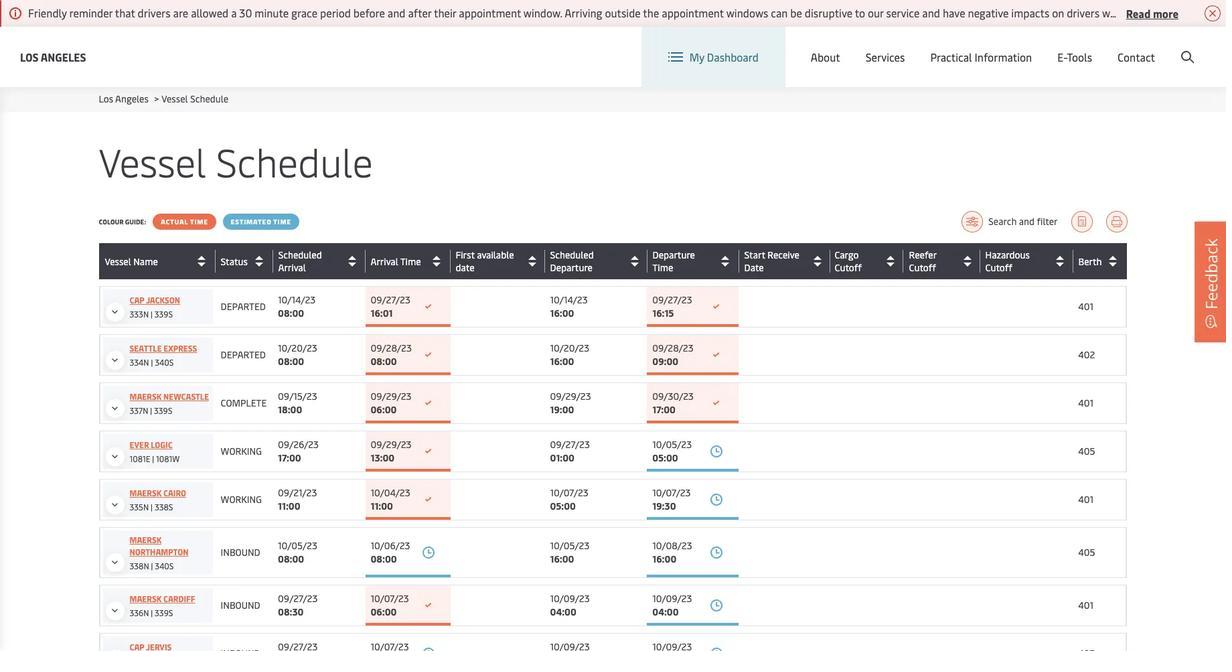 Task type: locate. For each thing, give the bounding box(es) containing it.
1 vertical spatial departed
[[221, 348, 266, 361]]

0 vertical spatial 405
[[1079, 445, 1096, 458]]

arrival time button
[[371, 251, 447, 272], [371, 251, 447, 272]]

10/05/23 for 16:00
[[550, 539, 590, 552]]

inbound for 08:00
[[221, 546, 260, 559]]

1 vertical spatial 06:00
[[371, 606, 397, 618]]

06:00 for 09/29/23 06:00
[[371, 403, 397, 416]]

3 401 from the top
[[1079, 493, 1094, 506]]

11:00 down 10/04/23
[[371, 500, 393, 513]]

2 vertical spatial 339s
[[155, 608, 173, 618]]

10/20/23 08:00
[[278, 342, 317, 368]]

1 vertical spatial angeles
[[115, 92, 149, 105]]

09/28/23 up 09:00
[[653, 342, 694, 354]]

08:00 for 09/28/23 08:00
[[371, 355, 397, 368]]

17:00 inside 09/26/23 17:00
[[278, 452, 301, 464]]

first
[[456, 249, 475, 261], [456, 249, 475, 261]]

close alert image
[[1205, 5, 1221, 21]]

1 horizontal spatial 09/28/23
[[653, 342, 694, 354]]

maersk newcastle 337n | 339s
[[130, 391, 209, 416]]

1 horizontal spatial los angeles link
[[99, 92, 149, 105]]

hazardous cutoff button
[[986, 249, 1070, 274], [986, 249, 1070, 274]]

340s inside maersk northampton 338n | 340s
[[155, 561, 174, 571]]

| right 337n
[[150, 405, 152, 416]]

08:00 down 10/06/23 at left
[[371, 553, 397, 565]]

0 horizontal spatial 17:00
[[278, 452, 301, 464]]

4 maersk from the top
[[130, 594, 162, 604]]

grace
[[291, 5, 318, 20]]

05:00 up 10/05/23 16:00
[[550, 500, 576, 513]]

1 vertical spatial 17:00
[[278, 452, 301, 464]]

10/07/23 for 06:00
[[371, 592, 409, 605]]

10/14/23 up 10/20/23 16:00
[[550, 293, 588, 306]]

1 09/28/23 from the left
[[371, 342, 412, 354]]

date
[[456, 261, 475, 274], [456, 261, 475, 274]]

05:00 up 10/07/23 19:30
[[653, 452, 678, 464]]

inbound for 08:30
[[221, 599, 260, 612]]

newcastle
[[163, 391, 209, 402]]

| right '336n'
[[151, 608, 153, 618]]

333n
[[130, 309, 149, 320]]

06:00 inside 09/29/23 06:00
[[371, 403, 397, 416]]

339s down cardiff
[[155, 608, 173, 618]]

tools
[[1068, 50, 1093, 64]]

| inside maersk northampton 338n | 340s
[[151, 561, 153, 571]]

10/05/23 down 10/07/23 05:00
[[550, 539, 590, 552]]

339s inside cap jackson 333n | 339s
[[155, 309, 173, 320]]

0 horizontal spatial appointment
[[459, 5, 521, 20]]

1 04:00 from the left
[[550, 606, 577, 618]]

16:00 inside 10/20/23 16:00
[[550, 355, 574, 368]]

0 horizontal spatial 10/07/23
[[371, 592, 409, 605]]

10/09/23 04:00 down "10/08/23 16:00"
[[653, 592, 692, 618]]

1 horizontal spatial 10/09/23
[[653, 592, 692, 605]]

about
[[811, 50, 841, 64]]

16:00 inside 10/05/23 16:00
[[550, 553, 574, 565]]

los down friendly
[[20, 49, 39, 64]]

time
[[400, 255, 421, 268], [400, 255, 421, 268], [653, 261, 673, 274], [653, 261, 674, 274]]

on left time.
[[1156, 5, 1168, 20]]

0 horizontal spatial 10/14/23
[[278, 293, 316, 306]]

| right 1081e
[[152, 454, 154, 464]]

maersk inside maersk cairo 335n | 338s
[[130, 488, 162, 498]]

2 horizontal spatial 10/05/23
[[653, 438, 692, 451]]

feedback button
[[1195, 222, 1227, 342]]

1 vertical spatial 340s
[[155, 561, 174, 571]]

scheduled departure
[[550, 249, 594, 274], [550, 249, 594, 274]]

reminder
[[69, 5, 113, 20]]

08:00 up 09/27/23 08:30
[[278, 553, 304, 565]]

06:00 up 09/29/23 13:00
[[371, 403, 397, 416]]

and left filter
[[1019, 215, 1035, 228]]

340s down 'express'
[[155, 357, 174, 368]]

0 horizontal spatial time
[[190, 217, 208, 226]]

can
[[771, 5, 788, 20]]

09/28/23 for 08:00
[[371, 342, 412, 354]]

10/07/23 19:30
[[653, 486, 691, 513]]

e-tools
[[1058, 50, 1093, 64]]

334n
[[130, 357, 149, 368]]

1 horizontal spatial 10/14/23
[[550, 293, 588, 306]]

0 horizontal spatial 10/20/23
[[278, 342, 317, 354]]

09/27/23 for 08:30
[[278, 592, 318, 605]]

04:00
[[550, 606, 577, 618], [653, 606, 679, 618]]

2 horizontal spatial 10/07/23
[[653, 486, 691, 499]]

0 vertical spatial departed
[[221, 300, 266, 313]]

| inside maersk cardiff 336n | 339s
[[151, 608, 153, 618]]

18:00
[[278, 403, 302, 416]]

08:00 inside 09/28/23 08:00
[[371, 355, 397, 368]]

angeles left the >
[[115, 92, 149, 105]]

los left the >
[[99, 92, 113, 105]]

05:00 inside 10/05/23 05:00
[[653, 452, 678, 464]]

maersk up 337n
[[130, 391, 162, 402]]

1 10/14/23 from the left
[[278, 293, 316, 306]]

2 horizontal spatial and
[[1019, 215, 1035, 228]]

maersk inside maersk northampton 338n | 340s
[[130, 535, 162, 545]]

06:00 inside 10/07/23 06:00
[[371, 606, 397, 618]]

| inside ever logic 1081e | 1081w
[[152, 454, 154, 464]]

0 horizontal spatial angeles
[[41, 49, 86, 64]]

1 time from the left
[[190, 217, 208, 226]]

09/27/23 for 01:00
[[550, 438, 590, 451]]

0 vertical spatial 06:00
[[371, 403, 397, 416]]

16:00 up 10/20/23 16:00
[[550, 307, 574, 320]]

09/27/23 01:00
[[550, 438, 590, 464]]

switch location
[[850, 39, 925, 54]]

before
[[354, 5, 385, 20]]

2 06:00 from the top
[[371, 606, 397, 618]]

los angeles link left the >
[[99, 92, 149, 105]]

vessel
[[162, 92, 188, 105], [99, 135, 206, 188], [105, 255, 131, 268], [105, 255, 131, 268]]

09/29/23 for 19:00
[[550, 390, 591, 403]]

1 maersk from the top
[[130, 391, 162, 402]]

1 10/20/23 from the left
[[278, 342, 317, 354]]

maersk inside maersk cardiff 336n | 339s
[[130, 594, 162, 604]]

los for los angeles > vessel schedule
[[99, 92, 113, 105]]

jackson
[[146, 295, 180, 306]]

1 horizontal spatial appointment
[[662, 5, 724, 20]]

06:00 down the 10/06/23 08:00
[[371, 606, 397, 618]]

friendly
[[28, 5, 67, 20]]

los angeles > vessel schedule
[[99, 92, 229, 105]]

11:00 inside the 09/21/23 11:00
[[278, 500, 301, 513]]

08:00 for 10/20/23 08:00
[[278, 355, 304, 368]]

10/07/23 05:00
[[550, 486, 589, 513]]

seattle express 334n | 340s
[[130, 343, 197, 368]]

0 horizontal spatial 10/05/23
[[278, 539, 317, 552]]

| for 09/26/23 17:00
[[152, 454, 154, 464]]

401 for 09/30/23
[[1079, 397, 1094, 409]]

1 06:00 from the top
[[371, 403, 397, 416]]

1 horizontal spatial 10/20/23
[[550, 342, 590, 354]]

drivers left are
[[138, 5, 171, 20]]

09/29/23 for 13:00
[[371, 438, 412, 451]]

1 vertical spatial 405
[[1079, 546, 1096, 559]]

09/27/23 up 08:30
[[278, 592, 318, 605]]

11:00 down 09/21/23
[[278, 500, 301, 513]]

10/07/23 down the 10/06/23 08:00
[[371, 592, 409, 605]]

30
[[239, 5, 252, 20]]

10/05/23 down 09/30/23 17:00
[[653, 438, 692, 451]]

09/29/23 06:00
[[371, 390, 412, 416]]

maersk northampton 338n | 340s
[[130, 535, 189, 571]]

401 for 10/07/23
[[1079, 493, 1094, 506]]

ever logic 1081e | 1081w
[[130, 439, 180, 464]]

appointment right 'the'
[[662, 5, 724, 20]]

first available date button
[[456, 249, 542, 274], [456, 249, 542, 274]]

colour
[[99, 217, 124, 226]]

1 405 from the top
[[1079, 445, 1096, 458]]

reefer cutoff
[[909, 249, 937, 274], [909, 249, 937, 274]]

2 inbound from the top
[[221, 599, 260, 612]]

appointment right their
[[459, 5, 521, 20]]

1 horizontal spatial angeles
[[115, 92, 149, 105]]

10/08/23
[[653, 539, 693, 552]]

1 horizontal spatial 04:00
[[653, 606, 679, 618]]

10/07/23 down 01:00
[[550, 486, 589, 499]]

10/04/23 11:00
[[371, 486, 410, 513]]

1 horizontal spatial on
[[1156, 5, 1168, 20]]

0 vertical spatial working
[[221, 445, 262, 458]]

2 departed from the top
[[221, 348, 266, 361]]

working for 17:00
[[221, 445, 262, 458]]

04:00 down "10/08/23 16:00"
[[653, 606, 679, 618]]

berth button
[[1079, 251, 1124, 272], [1079, 251, 1124, 272]]

16:00 for 10/14/23 16:00
[[550, 307, 574, 320]]

arriving
[[565, 5, 603, 20]]

1 horizontal spatial 17:00
[[653, 403, 676, 416]]

1 vertical spatial los
[[99, 92, 113, 105]]

0 horizontal spatial 11:00
[[278, 500, 301, 513]]

340s down northampton
[[155, 561, 174, 571]]

1 vertical spatial working
[[221, 493, 262, 506]]

340s
[[155, 357, 174, 368], [155, 561, 174, 571]]

09/28/23 08:00
[[371, 342, 412, 368]]

| for 09/15/23 18:00
[[150, 405, 152, 416]]

maersk up northampton
[[130, 535, 162, 545]]

global menu button
[[939, 26, 1043, 67]]

inbound left 10/05/23 08:00 at the bottom left
[[221, 546, 260, 559]]

0 vertical spatial 339s
[[155, 309, 173, 320]]

405 for 10/05/23
[[1079, 445, 1096, 458]]

0 vertical spatial los
[[20, 49, 39, 64]]

1 horizontal spatial drivers
[[1067, 5, 1100, 20]]

1 drivers from the left
[[138, 5, 171, 20]]

09/29/23 down 09/28/23 08:00
[[371, 390, 412, 403]]

2 on from the left
[[1156, 5, 1168, 20]]

339s down jackson
[[155, 309, 173, 320]]

17:00
[[653, 403, 676, 416], [278, 452, 301, 464]]

0 vertical spatial 05:00
[[653, 452, 678, 464]]

| for 09/27/23 08:30
[[151, 608, 153, 618]]

10/09/23 04:00
[[550, 592, 590, 618], [653, 592, 692, 618]]

arrive
[[1126, 5, 1153, 20]]

09/28/23 down 16:01
[[371, 342, 412, 354]]

10/14/23 up 10/20/23 08:00
[[278, 293, 316, 306]]

reefer
[[909, 249, 937, 261], [909, 249, 937, 261]]

departure
[[653, 249, 695, 261], [653, 249, 695, 261], [550, 261, 593, 274], [550, 261, 593, 274]]

| right 334n
[[151, 357, 153, 368]]

dashboard
[[707, 50, 759, 64]]

3 maersk from the top
[[130, 535, 162, 545]]

08:00 up 10/20/23 08:00
[[278, 307, 304, 320]]

17:00 down 09/26/23
[[278, 452, 301, 464]]

11:00
[[278, 500, 301, 513], [371, 500, 393, 513]]

11:00 inside 10/04/23 11:00
[[371, 500, 393, 513]]

2 working from the top
[[221, 493, 262, 506]]

0 vertical spatial angeles
[[41, 49, 86, 64]]

1 horizontal spatial 10/09/23 04:00
[[653, 592, 692, 618]]

working left the 09/21/23 11:00 at the left bottom of the page
[[221, 493, 262, 506]]

16:00 for 10/20/23 16:00
[[550, 355, 574, 368]]

maersk cairo 335n | 338s
[[130, 488, 186, 513]]

on right 'impacts'
[[1053, 5, 1065, 20]]

| right 338n
[[151, 561, 153, 571]]

maersk up '336n'
[[130, 594, 162, 604]]

2 appointment from the left
[[662, 5, 724, 20]]

read
[[1127, 6, 1151, 20]]

hazardous cutoff
[[986, 249, 1030, 274], [986, 249, 1030, 274]]

2 401 from the top
[[1079, 397, 1094, 409]]

>
[[154, 92, 159, 105]]

working down complete
[[221, 445, 262, 458]]

| inside maersk newcastle 337n | 339s
[[150, 405, 152, 416]]

08:00 up 09/29/23 06:00
[[371, 355, 397, 368]]

1 horizontal spatial 05:00
[[653, 452, 678, 464]]

2 maersk from the top
[[130, 488, 162, 498]]

1 vertical spatial los angeles link
[[99, 92, 149, 105]]

| inside maersk cairo 335n | 338s
[[151, 502, 153, 513]]

cardiff
[[163, 594, 195, 604]]

| for 10/20/23 08:00
[[151, 357, 153, 368]]

339s for complete
[[154, 405, 172, 416]]

time right actual
[[190, 217, 208, 226]]

disruptive
[[805, 5, 853, 20]]

05:00 inside 10/07/23 05:00
[[550, 500, 576, 513]]

impacts
[[1012, 5, 1050, 20]]

0 vertical spatial 340s
[[155, 357, 174, 368]]

09:00
[[653, 355, 679, 368]]

allowed
[[191, 5, 229, 20]]

0 vertical spatial los angeles link
[[20, 49, 86, 65]]

0 horizontal spatial 04:00
[[550, 606, 577, 618]]

0 vertical spatial inbound
[[221, 546, 260, 559]]

receive
[[768, 249, 800, 261], [768, 249, 800, 261]]

0 vertical spatial 17:00
[[653, 403, 676, 416]]

departed up complete
[[221, 348, 266, 361]]

2 time from the left
[[273, 217, 291, 226]]

| inside cap jackson 333n | 339s
[[151, 309, 153, 320]]

1 horizontal spatial 11:00
[[371, 500, 393, 513]]

login
[[1093, 39, 1119, 54]]

16:00 for 10/08/23 16:00
[[653, 553, 677, 565]]

| for 10/05/23 08:00
[[151, 561, 153, 571]]

339s inside maersk newcastle 337n | 339s
[[154, 405, 172, 416]]

period
[[320, 5, 351, 20]]

09/27/23 up 16:01
[[371, 293, 411, 306]]

0 horizontal spatial los angeles link
[[20, 49, 86, 65]]

16:15
[[653, 307, 674, 320]]

16:00 inside 10/14/23 16:00
[[550, 307, 574, 320]]

09/21/23 11:00
[[278, 486, 317, 513]]

maersk for 10/05/23
[[130, 535, 162, 545]]

16:00 up 09/29/23 19:00
[[550, 355, 574, 368]]

09/29/23 up the 19:00
[[550, 390, 591, 403]]

05:00 for 10/05/23 05:00
[[653, 452, 678, 464]]

10/09/23 down "10/08/23 16:00"
[[653, 592, 692, 605]]

vessel name
[[105, 255, 158, 268], [105, 255, 158, 268]]

angeles inside los angeles link
[[41, 49, 86, 64]]

10/05/23 05:00
[[653, 438, 692, 464]]

06:00
[[371, 403, 397, 416], [371, 606, 397, 618]]

4 401 from the top
[[1079, 599, 1094, 612]]

08:00 inside 10/05/23 08:00
[[278, 553, 304, 565]]

1 horizontal spatial 10/05/23
[[550, 539, 590, 552]]

09/27/23 for 16:15
[[653, 293, 693, 306]]

cargo cutoff
[[835, 249, 862, 274], [835, 249, 862, 274]]

drivers left who
[[1067, 5, 1100, 20]]

login / create account
[[1093, 39, 1201, 54]]

1 departed from the top
[[221, 300, 266, 313]]

2 09/28/23 from the left
[[653, 342, 694, 354]]

16:00 down 10/07/23 05:00
[[550, 553, 574, 565]]

1 horizontal spatial time
[[273, 217, 291, 226]]

inbound left 08:30
[[221, 599, 260, 612]]

335n
[[130, 502, 149, 513]]

that
[[115, 5, 135, 20]]

0 horizontal spatial 10/09/23
[[550, 592, 590, 605]]

10/09/23 04:00 down 10/05/23 16:00
[[550, 592, 590, 618]]

16:00 inside "10/08/23 16:00"
[[653, 553, 677, 565]]

time for actual time
[[190, 217, 208, 226]]

1 vertical spatial 05:00
[[550, 500, 576, 513]]

time for estimated time
[[273, 217, 291, 226]]

time right estimated
[[273, 217, 291, 226]]

outside
[[605, 5, 641, 20]]

1 horizontal spatial los
[[99, 92, 113, 105]]

and left the have
[[923, 5, 941, 20]]

10/14/23 08:00
[[278, 293, 316, 320]]

09/27/23 up 01:00
[[550, 438, 590, 451]]

09/29/23 up 13:00
[[371, 438, 412, 451]]

after
[[408, 5, 432, 20]]

2 11:00 from the left
[[371, 500, 393, 513]]

departed for 10/14/23
[[221, 300, 266, 313]]

10/05/23 for 05:00
[[653, 438, 692, 451]]

| inside seattle express 334n | 340s
[[151, 357, 153, 368]]

1 vertical spatial 339s
[[154, 405, 172, 416]]

08:00 inside 10/20/23 08:00
[[278, 355, 304, 368]]

08:00 up 09/15/23
[[278, 355, 304, 368]]

05:00 for 10/07/23 05:00
[[550, 500, 576, 513]]

10/09/23
[[550, 592, 590, 605], [653, 592, 692, 605]]

10/09/23 down 10/05/23 16:00
[[550, 592, 590, 605]]

340s inside seattle express 334n | 340s
[[155, 357, 174, 368]]

16:00 down 10/08/23 at the bottom right
[[653, 553, 677, 565]]

09/27/23 16:15
[[653, 293, 693, 320]]

08:00 inside the 10/06/23 08:00
[[371, 553, 397, 565]]

maersk up 335n
[[130, 488, 162, 498]]

1 vertical spatial inbound
[[221, 599, 260, 612]]

angeles for los angeles
[[41, 49, 86, 64]]

339s inside maersk cardiff 336n | 339s
[[155, 608, 173, 618]]

10/20/23 down 10/14/23 08:00
[[278, 342, 317, 354]]

0 horizontal spatial 05:00
[[550, 500, 576, 513]]

08:00 inside 10/14/23 08:00
[[278, 307, 304, 320]]

09/27/23 up 16:15
[[653, 293, 693, 306]]

departed for 10/20/23
[[221, 348, 266, 361]]

339s right 337n
[[154, 405, 172, 416]]

1 340s from the top
[[155, 357, 174, 368]]

09/27/23 16:01
[[371, 293, 411, 320]]

0 vertical spatial schedule
[[190, 92, 229, 105]]

10/14/23 16:00
[[550, 293, 588, 320]]

time
[[190, 217, 208, 226], [273, 217, 291, 226]]

0 horizontal spatial 09/28/23
[[371, 342, 412, 354]]

0 horizontal spatial and
[[388, 5, 406, 20]]

cairo
[[163, 488, 186, 498]]

1 11:00 from the left
[[278, 500, 301, 513]]

are
[[173, 5, 188, 20]]

06:00 for 10/07/23 06:00
[[371, 606, 397, 618]]

1 inbound from the top
[[221, 546, 260, 559]]

0 horizontal spatial los
[[20, 49, 39, 64]]

2 10/20/23 from the left
[[550, 342, 590, 354]]

angeles down friendly
[[41, 49, 86, 64]]

1 working from the top
[[221, 445, 262, 458]]

maersk inside maersk newcastle 337n | 339s
[[130, 391, 162, 402]]

los angeles link down friendly
[[20, 49, 86, 65]]

10/20/23 down 10/14/23 16:00
[[550, 342, 590, 354]]

1 horizontal spatial 10/07/23
[[550, 486, 589, 499]]

1 401 from the top
[[1079, 300, 1094, 313]]

0 horizontal spatial on
[[1053, 5, 1065, 20]]

10/07/23 up 19:30
[[653, 486, 691, 499]]

339s for departed
[[155, 309, 173, 320]]

| right 333n
[[151, 309, 153, 320]]

| left 338s
[[151, 502, 153, 513]]

2 340s from the top
[[155, 561, 174, 571]]

2 10/14/23 from the left
[[550, 293, 588, 306]]

departed left 10/14/23 08:00
[[221, 300, 266, 313]]

on
[[1053, 5, 1065, 20], [1156, 5, 1168, 20]]

10/05/23 down the 09/21/23 11:00 at the left bottom of the page
[[278, 539, 317, 552]]

04:00 down 10/05/23 16:00
[[550, 606, 577, 618]]

0 horizontal spatial 10/09/23 04:00
[[550, 592, 590, 618]]

17:00 inside 09/30/23 17:00
[[653, 403, 676, 416]]

0 horizontal spatial drivers
[[138, 5, 171, 20]]

17:00 down 09/30/23
[[653, 403, 676, 416]]

schedule
[[190, 92, 229, 105], [216, 135, 373, 188]]

arrival
[[371, 255, 398, 268], [371, 255, 398, 268], [278, 261, 306, 274], [278, 261, 306, 274]]

17:00 for 09/30/23 17:00
[[653, 403, 676, 416]]

2 405 from the top
[[1079, 546, 1096, 559]]

and left after
[[388, 5, 406, 20]]



Task type: describe. For each thing, give the bounding box(es) containing it.
09/27/23 08:30
[[278, 592, 318, 618]]

338n
[[130, 561, 149, 571]]

1 10/09/23 04:00 from the left
[[550, 592, 590, 618]]

guide:
[[125, 217, 146, 226]]

maersk for 09/21/23
[[130, 488, 162, 498]]

2 04:00 from the left
[[653, 606, 679, 618]]

actual
[[161, 217, 188, 226]]

global menu
[[968, 39, 1029, 54]]

1 on from the left
[[1053, 5, 1065, 20]]

information
[[975, 50, 1033, 64]]

2 drivers from the left
[[1067, 5, 1100, 20]]

336n
[[130, 608, 149, 618]]

10/06/23
[[371, 539, 410, 552]]

e-
[[1058, 50, 1068, 64]]

10/20/23 for 16:00
[[550, 342, 590, 354]]

09/29/23 for 06:00
[[371, 390, 412, 403]]

09/29/23 13:00
[[371, 438, 412, 464]]

340s for departed
[[155, 357, 174, 368]]

practical information button
[[931, 27, 1033, 87]]

13:00
[[371, 452, 395, 464]]

cap jackson 333n | 339s
[[130, 295, 180, 320]]

search and filter button
[[962, 211, 1058, 232]]

estimated
[[231, 217, 272, 226]]

a
[[231, 5, 237, 20]]

| for 09/21/23 11:00
[[151, 502, 153, 513]]

e-tools button
[[1058, 27, 1093, 87]]

10/20/23 for 08:00
[[278, 342, 317, 354]]

los angeles
[[20, 49, 86, 64]]

19:30
[[653, 500, 676, 513]]

339s for inbound
[[155, 608, 173, 618]]

1 appointment from the left
[[459, 5, 521, 20]]

our
[[868, 5, 884, 20]]

maersk cardiff 336n | 339s
[[130, 594, 195, 618]]

17:00 for 09/26/23 17:00
[[278, 452, 301, 464]]

friendly reminder that drivers are allowed a 30 minute grace period before and after their appointment window. arriving outside the appointment windows can be disruptive to our service and have negative impacts on drivers who arrive on time. drivers
[[28, 5, 1227, 20]]

09/30/23 17:00
[[653, 390, 694, 416]]

10/07/23 for 19:30
[[653, 486, 691, 499]]

and inside button
[[1019, 215, 1035, 228]]

2 10/09/23 from the left
[[653, 592, 692, 605]]

working for 11:00
[[221, 493, 262, 506]]

minute
[[255, 5, 289, 20]]

contact button
[[1118, 27, 1156, 87]]

account
[[1162, 39, 1201, 54]]

10/08/23 16:00
[[653, 539, 693, 565]]

service
[[887, 5, 920, 20]]

10/05/23 for 08:00
[[278, 539, 317, 552]]

2 10/09/23 04:00 from the left
[[653, 592, 692, 618]]

09/15/23 18:00
[[278, 390, 317, 416]]

maersk for 09/15/23
[[130, 391, 162, 402]]

10/06/23 08:00
[[371, 539, 410, 565]]

09/29/23 19:00
[[550, 390, 591, 416]]

10/07/23 for 05:00
[[550, 486, 589, 499]]

16:00 for 10/05/23 16:00
[[550, 553, 574, 565]]

be
[[791, 5, 803, 20]]

405 for 10/08/23
[[1079, 546, 1096, 559]]

08:00 for 10/06/23 08:00
[[371, 553, 397, 565]]

to
[[855, 5, 866, 20]]

my dashboard button
[[668, 27, 759, 87]]

| for 10/14/23 08:00
[[151, 309, 153, 320]]

09/30/23
[[653, 390, 694, 403]]

services button
[[866, 27, 905, 87]]

1 10/09/23 from the left
[[550, 592, 590, 605]]

09/27/23 for 16:01
[[371, 293, 411, 306]]

10/14/23 for 16:00
[[550, 293, 588, 306]]

10/05/23 16:00
[[550, 539, 590, 565]]

ever
[[130, 439, 149, 450]]

338s
[[155, 502, 173, 513]]

read more button
[[1127, 5, 1179, 21]]

time.
[[1170, 5, 1194, 20]]

1 vertical spatial schedule
[[216, 135, 373, 188]]

my
[[690, 50, 705, 64]]

1 horizontal spatial and
[[923, 5, 941, 20]]

10/20/23 16:00
[[550, 342, 590, 368]]

cap
[[130, 295, 145, 306]]

340s for inbound
[[155, 561, 174, 571]]

about button
[[811, 27, 841, 87]]

their
[[434, 5, 457, 20]]

11:00 for 10/04/23 11:00
[[371, 500, 393, 513]]

practical
[[931, 50, 973, 64]]

windows
[[727, 5, 769, 20]]

11:00 for 09/21/23 11:00
[[278, 500, 301, 513]]

08:30
[[278, 606, 304, 618]]

1081w
[[156, 454, 180, 464]]

location
[[884, 39, 925, 54]]

09/26/23 17:00
[[278, 438, 319, 464]]

global
[[968, 39, 999, 54]]

16:01
[[371, 307, 393, 320]]

actual time
[[161, 217, 208, 226]]

more
[[1154, 6, 1179, 20]]

seattle
[[130, 343, 162, 354]]

10/05/23 08:00
[[278, 539, 317, 565]]

have
[[943, 5, 966, 20]]

read more
[[1127, 6, 1179, 20]]

09/28/23 for 09:00
[[653, 342, 694, 354]]

08:00 for 10/14/23 08:00
[[278, 307, 304, 320]]

express
[[164, 343, 197, 354]]

08:00 for 10/05/23 08:00
[[278, 553, 304, 565]]

contact
[[1118, 50, 1156, 64]]

feedback
[[1201, 238, 1223, 310]]

vessel schedule
[[99, 135, 373, 188]]

los for los angeles
[[20, 49, 39, 64]]

switch
[[850, 39, 882, 54]]

window.
[[524, 5, 563, 20]]

337n
[[130, 405, 148, 416]]

search and filter
[[989, 215, 1058, 228]]

09/26/23
[[278, 438, 319, 451]]

10/14/23 for 08:00
[[278, 293, 316, 306]]

401 for 09/27/23
[[1079, 300, 1094, 313]]

logic
[[151, 439, 173, 450]]

09/21/23
[[278, 486, 317, 499]]

angeles for los angeles > vessel schedule
[[115, 92, 149, 105]]

who
[[1103, 5, 1123, 20]]

colour guide:
[[99, 217, 146, 226]]

search
[[989, 215, 1017, 228]]

maersk for 09/27/23
[[130, 594, 162, 604]]



Task type: vqa. For each thing, say whether or not it's contained in the screenshot.
operational
no



